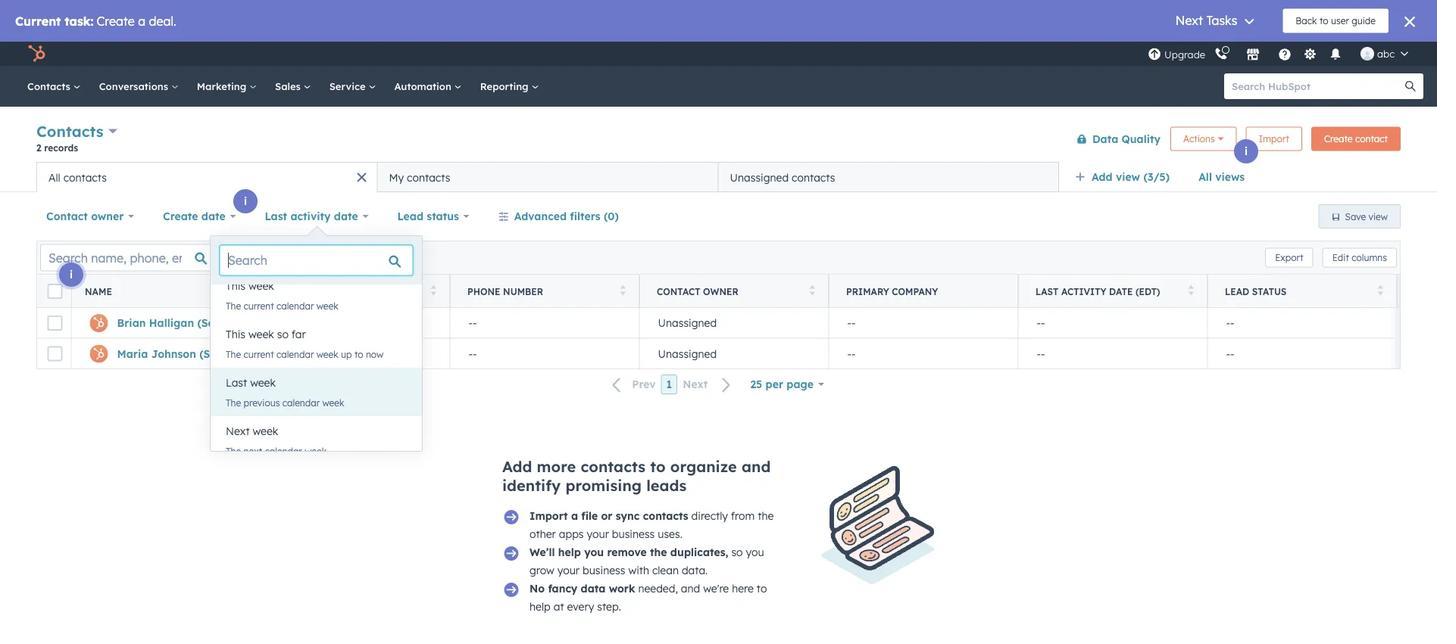 Task type: describe. For each thing, give the bounding box(es) containing it.
(edt)
[[1136, 286, 1160, 297]]

create for create contact
[[1324, 133, 1353, 145]]

the inside directly from the other apps your business uses.
[[758, 510, 774, 523]]

1 button
[[661, 375, 678, 395]]

help image
[[1278, 48, 1292, 62]]

contact inside popup button
[[46, 210, 88, 223]]

calendar inside the this week so far the current calendar week up to now
[[277, 349, 314, 360]]

quality
[[1122, 132, 1161, 145]]

0 horizontal spatial i button
[[59, 263, 83, 287]]

calendar for this week
[[277, 300, 314, 312]]

contact) for bh@hubspot.com
[[244, 317, 290, 330]]

last activity date button
[[255, 202, 378, 232]]

emailmaria@hubspot.com
[[279, 347, 419, 361]]

sync
[[616, 510, 640, 523]]

upgrade
[[1165, 48, 1206, 61]]

with
[[628, 565, 649, 578]]

import button
[[1246, 127, 1302, 151]]

view for save
[[1369, 211, 1388, 222]]

lead status
[[1225, 286, 1287, 297]]

week up the next
[[253, 425, 278, 438]]

(sample for halligan
[[197, 317, 241, 330]]

we'll
[[530, 546, 555, 560]]

all contacts button
[[36, 162, 377, 192]]

bh@hubspot.com button
[[261, 308, 450, 339]]

next for next week the next calendar week
[[226, 425, 250, 438]]

last inside last week the previous calendar week
[[226, 377, 247, 390]]

business inside the 'so you grow your business with clean data.'
[[583, 565, 625, 578]]

owner inside popup button
[[91, 210, 124, 223]]

settings image
[[1304, 48, 1317, 62]]

next for next
[[683, 378, 708, 391]]

other
[[530, 528, 556, 541]]

activity
[[1061, 286, 1107, 297]]

0 vertical spatial help
[[558, 546, 581, 560]]

promising
[[566, 477, 642, 496]]

identify
[[502, 477, 561, 496]]

Search name, phone, email addresses, or company search field
[[40, 244, 219, 272]]

1 horizontal spatial owner
[[703, 286, 739, 297]]

last for last activity date (edt)
[[1036, 286, 1059, 297]]

at
[[554, 601, 564, 614]]

1
[[666, 378, 672, 391]]

now
[[366, 349, 384, 360]]

your inside directly from the other apps your business uses.
[[587, 528, 609, 541]]

last activity date (edt)
[[1036, 286, 1160, 297]]

create contact button
[[1312, 127, 1401, 151]]

25
[[750, 378, 762, 391]]

1 press to sort. image from the left
[[241, 285, 247, 296]]

create contact
[[1324, 133, 1388, 145]]

calendar for next week
[[265, 446, 302, 457]]

contacts for my contacts
[[407, 171, 450, 184]]

contact owner inside popup button
[[46, 210, 124, 223]]

your inside the 'so you grow your business with clean data.'
[[557, 565, 580, 578]]

emailmaria@hubspot.com button
[[261, 339, 450, 369]]

create date
[[163, 210, 226, 223]]

unassigned for emailmaria@hubspot.com
[[658, 347, 717, 361]]

unassigned for bh@hubspot.com
[[658, 317, 717, 330]]

service
[[329, 80, 369, 92]]

date inside create date "popup button"
[[201, 210, 226, 223]]

email
[[278, 286, 308, 297]]

remove
[[607, 546, 647, 560]]

search image
[[1406, 81, 1416, 92]]

from
[[731, 510, 755, 523]]

create date button
[[153, 202, 246, 232]]

no
[[530, 583, 545, 596]]

current inside this week the current calendar week
[[244, 300, 274, 312]]

columns
[[1352, 252, 1387, 264]]

every
[[567, 601, 594, 614]]

activity
[[291, 210, 331, 223]]

page
[[787, 378, 814, 391]]

needed, and we're here to help at every step.
[[530, 583, 767, 614]]

import a file or sync contacts
[[530, 510, 689, 523]]

so inside the this week so far the current calendar week up to now
[[277, 328, 289, 341]]

reporting link
[[471, 66, 548, 107]]

directly
[[691, 510, 728, 523]]

abc button
[[1352, 42, 1418, 66]]

contacts button
[[36, 120, 118, 142]]

current inside the this week so far the current calendar week up to now
[[244, 349, 274, 360]]

brian halligan (sample contact) link
[[117, 317, 290, 330]]

brian halligan (sample contact)
[[117, 317, 290, 330]]

contacts link
[[18, 66, 90, 107]]

my contacts
[[389, 171, 450, 184]]

Search search field
[[220, 246, 413, 276]]

list box containing this week
[[211, 271, 422, 465]]

contacts banner
[[36, 119, 1401, 162]]

you inside the 'so you grow your business with clean data.'
[[746, 546, 764, 560]]

all for all contacts
[[48, 171, 60, 184]]

phone
[[468, 286, 501, 297]]

primary
[[846, 286, 889, 297]]

menu containing abc
[[1146, 42, 1419, 66]]

all for all views
[[1199, 170, 1212, 184]]

add view (3/5) button
[[1065, 162, 1189, 192]]

advanced
[[514, 210, 567, 223]]

and inside add more contacts to organize and identify promising leads
[[742, 458, 771, 477]]

the for this
[[226, 300, 241, 312]]

primary company
[[846, 286, 938, 297]]

the for next
[[226, 446, 241, 457]]

far
[[292, 328, 306, 341]]

marketing link
[[188, 66, 266, 107]]

date inside the last activity date dropdown button
[[334, 210, 358, 223]]

this for this week so far
[[226, 328, 246, 341]]

last week button
[[211, 368, 422, 399]]

so inside the 'so you grow your business with clean data.'
[[731, 546, 743, 560]]

next
[[244, 446, 262, 457]]

needed,
[[638, 583, 678, 596]]

grow
[[530, 565, 554, 578]]

brian
[[117, 317, 146, 330]]

export
[[1275, 252, 1304, 264]]

my
[[389, 171, 404, 184]]

data quality button
[[1067, 124, 1162, 154]]

unassigned contacts
[[730, 171, 835, 184]]

all views link
[[1189, 162, 1255, 192]]

unassigned contacts button
[[718, 162, 1059, 192]]

next week the next calendar week
[[226, 425, 327, 457]]

uses.
[[658, 528, 683, 541]]

Search HubSpot search field
[[1224, 73, 1410, 99]]

automation
[[394, 80, 454, 92]]

contacts for unassigned contacts
[[792, 171, 835, 184]]

sales
[[275, 80, 304, 92]]

duplicates,
[[670, 546, 729, 560]]

week right the next
[[305, 446, 327, 457]]

0 vertical spatial i
[[1245, 145, 1248, 158]]

unassigned button for bh@hubspot.com
[[640, 308, 829, 339]]

add more contacts to organize and identify promising leads
[[502, 458, 771, 496]]

conversations
[[99, 80, 171, 92]]

calling icon button
[[1209, 44, 1234, 64]]

clean
[[652, 565, 679, 578]]

phone number
[[468, 286, 543, 297]]

1 horizontal spatial contact owner
[[657, 286, 739, 297]]

lead status
[[397, 210, 459, 223]]

my contacts button
[[377, 162, 718, 192]]

add for add view (3/5)
[[1092, 170, 1113, 184]]



Task type: locate. For each thing, give the bounding box(es) containing it.
lead
[[397, 210, 424, 223], [1225, 286, 1250, 297]]

all down 2 records
[[48, 171, 60, 184]]

2 vertical spatial unassigned
[[658, 347, 717, 361]]

i button up 'views'
[[1234, 139, 1259, 164]]

0 horizontal spatial view
[[1116, 170, 1140, 184]]

the right from
[[758, 510, 774, 523]]

import for import
[[1259, 133, 1290, 145]]

0 vertical spatial the
[[758, 510, 774, 523]]

this up maria johnson (sample contact)
[[226, 328, 246, 341]]

1 press to sort. image from the left
[[431, 285, 436, 296]]

2 press to sort. image from the left
[[810, 285, 815, 296]]

we'll help you remove the duplicates,
[[530, 546, 729, 560]]

all left 'views'
[[1199, 170, 1212, 184]]

to inside add more contacts to organize and identify promising leads
[[650, 458, 666, 477]]

abc
[[1378, 47, 1395, 60]]

marketplaces image
[[1246, 48, 1260, 62]]

the up 'clean'
[[650, 546, 667, 560]]

create inside "popup button"
[[163, 210, 198, 223]]

contacts inside the contacts link
[[27, 80, 73, 92]]

press to sort. element for contact owner
[[810, 285, 815, 298]]

calendar for last week
[[282, 397, 320, 409]]

view inside 'save view' button
[[1369, 211, 1388, 222]]

current up brian halligan (sample contact) link
[[244, 300, 274, 312]]

0 horizontal spatial contact owner
[[46, 210, 124, 223]]

2 date from the left
[[334, 210, 358, 223]]

the inside this week the current calendar week
[[226, 300, 241, 312]]

calendar inside next week the next calendar week
[[265, 446, 302, 457]]

1 horizontal spatial view
[[1369, 211, 1388, 222]]

0 horizontal spatial contact
[[46, 210, 88, 223]]

2 horizontal spatial press to sort. image
[[1188, 285, 1194, 296]]

view inside add view (3/5) popup button
[[1116, 170, 1140, 184]]

1 vertical spatial import
[[530, 510, 568, 523]]

all
[[1199, 170, 1212, 184], [48, 171, 60, 184]]

1 vertical spatial business
[[583, 565, 625, 578]]

next
[[683, 378, 708, 391], [226, 425, 250, 438]]

to inside the this week so far the current calendar week up to now
[[355, 349, 363, 360]]

0 vertical spatial add
[[1092, 170, 1113, 184]]

press to sort. image
[[431, 285, 436, 296], [620, 285, 626, 296], [1378, 285, 1384, 296]]

0 vertical spatial import
[[1259, 133, 1290, 145]]

2 horizontal spatial i
[[1245, 145, 1248, 158]]

0 horizontal spatial all
[[48, 171, 60, 184]]

to right the here
[[757, 583, 767, 596]]

next week button
[[211, 417, 422, 447]]

contact
[[46, 210, 88, 223], [657, 286, 701, 297]]

all contacts
[[48, 171, 107, 184]]

hubspot link
[[18, 45, 57, 63]]

company
[[892, 286, 938, 297]]

business
[[612, 528, 655, 541], [583, 565, 625, 578]]

1 vertical spatial last
[[1036, 286, 1059, 297]]

help down "apps"
[[558, 546, 581, 560]]

contacts for all contacts
[[63, 171, 107, 184]]

--
[[469, 317, 477, 330], [848, 317, 856, 330], [1037, 317, 1045, 330], [1226, 317, 1235, 330], [469, 347, 477, 361], [848, 347, 856, 361], [1037, 347, 1045, 361], [1226, 347, 1235, 361]]

next up the next
[[226, 425, 250, 438]]

so up the here
[[731, 546, 743, 560]]

directly from the other apps your business uses.
[[530, 510, 774, 541]]

unassigned button for emailmaria@hubspot.com
[[640, 339, 829, 369]]

0 horizontal spatial owner
[[91, 210, 124, 223]]

calendar inside this week the current calendar week
[[277, 300, 314, 312]]

1 vertical spatial contact
[[657, 286, 701, 297]]

0 horizontal spatial help
[[530, 601, 551, 614]]

contacts inside contacts popup button
[[36, 122, 104, 141]]

week left far at left bottom
[[248, 328, 274, 341]]

contact) for emailmaria@hubspot.com
[[246, 347, 292, 361]]

sales link
[[266, 66, 320, 107]]

fancy
[[548, 583, 578, 596]]

i down all contacts button
[[244, 195, 247, 208]]

actions button
[[1171, 127, 1237, 151]]

1 vertical spatial contact)
[[246, 347, 292, 361]]

0 vertical spatial contact)
[[244, 317, 290, 330]]

unassigned inside button
[[730, 171, 789, 184]]

gary orlando image
[[1361, 47, 1375, 61]]

and
[[742, 458, 771, 477], [681, 583, 700, 596]]

1 vertical spatial i
[[244, 195, 247, 208]]

1 vertical spatial contacts
[[36, 122, 104, 141]]

press to sort. image for lead status
[[1378, 285, 1384, 296]]

import for import a file or sync contacts
[[530, 510, 568, 523]]

reporting
[[480, 80, 532, 92]]

0 horizontal spatial create
[[163, 210, 198, 223]]

1 date from the left
[[201, 210, 226, 223]]

1 vertical spatial the
[[650, 546, 667, 560]]

1 vertical spatial (sample
[[199, 347, 243, 361]]

2 the from the top
[[226, 349, 241, 360]]

1 vertical spatial this
[[226, 328, 246, 341]]

to right up
[[355, 349, 363, 360]]

next inside button
[[683, 378, 708, 391]]

upgrade image
[[1148, 48, 1162, 62]]

2 horizontal spatial last
[[1036, 286, 1059, 297]]

hubspot image
[[27, 45, 45, 63]]

2 all from the left
[[48, 171, 60, 184]]

so left far at left bottom
[[277, 328, 289, 341]]

1 horizontal spatial press to sort. image
[[810, 285, 815, 296]]

import up other
[[530, 510, 568, 523]]

your down file
[[587, 528, 609, 541]]

marketplaces button
[[1237, 42, 1269, 66]]

1 you from the left
[[584, 546, 604, 560]]

1 unassigned button from the top
[[640, 308, 829, 339]]

2 press to sort. element from the left
[[431, 285, 436, 298]]

1 horizontal spatial add
[[1092, 170, 1113, 184]]

press to sort. image left primary
[[810, 285, 815, 296]]

i button right create date
[[233, 189, 258, 214]]

view right save
[[1369, 211, 1388, 222]]

(sample for johnson
[[199, 347, 243, 361]]

2 press to sort. image from the left
[[620, 285, 626, 296]]

the for last
[[226, 397, 241, 409]]

2 vertical spatial i
[[70, 268, 73, 281]]

1 horizontal spatial the
[[758, 510, 774, 523]]

2 this from the top
[[226, 328, 246, 341]]

3 press to sort. image from the left
[[1188, 285, 1194, 296]]

this week so far button
[[211, 320, 422, 350]]

and down data.
[[681, 583, 700, 596]]

calendar inside last week the previous calendar week
[[282, 397, 320, 409]]

press to sort. element for email
[[431, 285, 436, 298]]

create down all contacts button
[[163, 210, 198, 223]]

0 horizontal spatial date
[[201, 210, 226, 223]]

filters
[[570, 210, 601, 223]]

contacts
[[63, 171, 107, 184], [407, 171, 450, 184], [792, 171, 835, 184], [581, 458, 646, 477], [643, 510, 689, 523]]

last activity date
[[265, 210, 358, 223]]

the left previous
[[226, 397, 241, 409]]

1 horizontal spatial date
[[334, 210, 358, 223]]

4 press to sort. element from the left
[[810, 285, 815, 298]]

1 horizontal spatial import
[[1259, 133, 1290, 145]]

0 vertical spatial (sample
[[197, 317, 241, 330]]

create left contact on the right top of page
[[1324, 133, 1353, 145]]

this inside the this week so far the current calendar week up to now
[[226, 328, 246, 341]]

contacts up records
[[36, 122, 104, 141]]

0 vertical spatial to
[[355, 349, 363, 360]]

contact owner button
[[36, 202, 144, 232]]

1 vertical spatial view
[[1369, 211, 1388, 222]]

maria johnson (sample contact)
[[117, 347, 292, 361]]

step.
[[597, 601, 621, 614]]

press to sort. image for last activity date (edt)
[[1188, 285, 1194, 296]]

last
[[265, 210, 287, 223], [1036, 286, 1059, 297], [226, 377, 247, 390]]

1 vertical spatial and
[[681, 583, 700, 596]]

0 vertical spatial contacts
[[27, 80, 73, 92]]

date down all contacts button
[[201, 210, 226, 223]]

2 horizontal spatial press to sort. image
[[1378, 285, 1384, 296]]

the
[[758, 510, 774, 523], [650, 546, 667, 560]]

name
[[85, 286, 112, 297]]

1 horizontal spatial lead
[[1225, 286, 1250, 297]]

notifications image
[[1329, 48, 1343, 62]]

notifications button
[[1323, 42, 1349, 66]]

1 the from the top
[[226, 300, 241, 312]]

and inside needed, and we're here to help at every step.
[[681, 583, 700, 596]]

1 vertical spatial your
[[557, 565, 580, 578]]

2 horizontal spatial to
[[757, 583, 767, 596]]

1 horizontal spatial your
[[587, 528, 609, 541]]

unassigned
[[730, 171, 789, 184], [658, 317, 717, 330], [658, 347, 717, 361]]

prev
[[632, 378, 656, 391]]

1 vertical spatial unassigned
[[658, 317, 717, 330]]

0 horizontal spatial press to sort. image
[[431, 285, 436, 296]]

the down brian halligan (sample contact)
[[226, 349, 241, 360]]

0 vertical spatial i button
[[1234, 139, 1259, 164]]

the left the next
[[226, 446, 241, 457]]

-
[[469, 317, 473, 330], [473, 317, 477, 330], [848, 317, 852, 330], [852, 317, 856, 330], [1037, 317, 1041, 330], [1041, 317, 1045, 330], [1226, 317, 1231, 330], [1231, 317, 1235, 330], [469, 347, 473, 361], [473, 347, 477, 361], [848, 347, 852, 361], [852, 347, 856, 361], [1037, 347, 1041, 361], [1041, 347, 1045, 361], [1226, 347, 1231, 361], [1231, 347, 1235, 361]]

0 vertical spatial your
[[587, 528, 609, 541]]

unassigned button
[[640, 308, 829, 339], [640, 339, 829, 369]]

2 vertical spatial to
[[757, 583, 767, 596]]

0 horizontal spatial lead
[[397, 210, 424, 223]]

0 vertical spatial and
[[742, 458, 771, 477]]

contact) down far at left bottom
[[246, 347, 292, 361]]

1 horizontal spatial to
[[650, 458, 666, 477]]

help down no
[[530, 601, 551, 614]]

1 horizontal spatial so
[[731, 546, 743, 560]]

add
[[1092, 170, 1113, 184], [502, 458, 532, 477]]

3 press to sort. image from the left
[[1378, 285, 1384, 296]]

week left the email
[[248, 280, 274, 293]]

1 horizontal spatial press to sort. image
[[620, 285, 626, 296]]

i down contact owner popup button
[[70, 268, 73, 281]]

calendar up next week button
[[282, 397, 320, 409]]

maria
[[117, 347, 148, 361]]

current up last week the previous calendar week
[[244, 349, 274, 360]]

last inside dropdown button
[[265, 210, 287, 223]]

1 vertical spatial next
[[226, 425, 250, 438]]

business inside directly from the other apps your business uses.
[[612, 528, 655, 541]]

press to sort. element for lead status
[[1378, 285, 1384, 298]]

0 horizontal spatial and
[[681, 583, 700, 596]]

next inside next week the next calendar week
[[226, 425, 250, 438]]

0 vertical spatial view
[[1116, 170, 1140, 184]]

settings link
[[1301, 46, 1320, 62]]

0 horizontal spatial import
[[530, 510, 568, 523]]

press to sort. image left the email
[[241, 285, 247, 296]]

2 current from the top
[[244, 349, 274, 360]]

file
[[581, 510, 598, 523]]

press to sort. element
[[241, 285, 247, 298], [431, 285, 436, 298], [620, 285, 626, 298], [810, 285, 815, 298], [1188, 285, 1194, 298], [1378, 285, 1384, 298]]

and up from
[[742, 458, 771, 477]]

to left organize
[[650, 458, 666, 477]]

1 horizontal spatial create
[[1324, 133, 1353, 145]]

the up brian halligan (sample contact) link
[[226, 300, 241, 312]]

0 vertical spatial last
[[265, 210, 287, 223]]

week left up
[[317, 349, 339, 360]]

0 horizontal spatial i
[[70, 268, 73, 281]]

advanced filters (0)
[[514, 210, 619, 223]]

this inside this week the current calendar week
[[226, 280, 246, 293]]

2 unassigned button from the top
[[640, 339, 829, 369]]

contacts down "hubspot" link
[[27, 80, 73, 92]]

this for this week
[[226, 280, 246, 293]]

import inside button
[[1259, 133, 1290, 145]]

week up previous
[[250, 377, 276, 390]]

(sample down brian halligan (sample contact)
[[199, 347, 243, 361]]

2 vertical spatial i button
[[59, 263, 83, 287]]

up
[[341, 349, 352, 360]]

all inside button
[[48, 171, 60, 184]]

contacts
[[27, 80, 73, 92], [36, 122, 104, 141]]

next right 1 button
[[683, 378, 708, 391]]

contacts inside add more contacts to organize and identify promising leads
[[581, 458, 646, 477]]

0 vertical spatial contact owner
[[46, 210, 124, 223]]

current
[[244, 300, 274, 312], [244, 349, 274, 360]]

you left remove
[[584, 546, 604, 560]]

or
[[601, 510, 613, 523]]

add left more
[[502, 458, 532, 477]]

lead for lead status
[[1225, 286, 1250, 297]]

press to sort. image for phone number
[[620, 285, 626, 296]]

create inside button
[[1324, 133, 1353, 145]]

0 vertical spatial this
[[226, 280, 246, 293]]

6 press to sort. element from the left
[[1378, 285, 1384, 298]]

(0)
[[604, 210, 619, 223]]

press to sort. element for last activity date (edt)
[[1188, 285, 1194, 298]]

1 vertical spatial lead
[[1225, 286, 1250, 297]]

actions
[[1184, 133, 1215, 145]]

bh@hubspot.com
[[279, 317, 371, 330]]

i up 'views'
[[1245, 145, 1248, 158]]

0 horizontal spatial last
[[226, 377, 247, 390]]

1 vertical spatial so
[[731, 546, 743, 560]]

all views
[[1199, 170, 1245, 184]]

view for add
[[1116, 170, 1140, 184]]

save
[[1345, 211, 1366, 222]]

(3/5)
[[1144, 170, 1170, 184]]

business up the we'll help you remove the duplicates,
[[612, 528, 655, 541]]

1 horizontal spatial all
[[1199, 170, 1212, 184]]

i button left name on the top of page
[[59, 263, 83, 287]]

list box
[[211, 271, 422, 465]]

25 per page
[[750, 378, 814, 391]]

view left (3/5)
[[1116, 170, 1140, 184]]

1 horizontal spatial you
[[746, 546, 764, 560]]

press to sort. image for email
[[431, 285, 436, 296]]

2
[[36, 142, 41, 153]]

0 vertical spatial lead
[[397, 210, 424, 223]]

1 horizontal spatial i
[[244, 195, 247, 208]]

date right activity
[[334, 210, 358, 223]]

this week so far the current calendar week up to now
[[226, 328, 384, 360]]

conversations link
[[90, 66, 188, 107]]

0 horizontal spatial your
[[557, 565, 580, 578]]

(sample
[[197, 317, 241, 330], [199, 347, 243, 361]]

1 vertical spatial to
[[650, 458, 666, 477]]

0 horizontal spatial the
[[650, 546, 667, 560]]

press to sort. image
[[241, 285, 247, 296], [810, 285, 815, 296], [1188, 285, 1194, 296]]

3 the from the top
[[226, 397, 241, 409]]

you down from
[[746, 546, 764, 560]]

to inside needed, and we're here to help at every step.
[[757, 583, 767, 596]]

0 vertical spatial so
[[277, 328, 289, 341]]

0 vertical spatial next
[[683, 378, 708, 391]]

lead status button
[[388, 202, 479, 232]]

1 horizontal spatial contact
[[657, 286, 701, 297]]

business up data
[[583, 565, 625, 578]]

3 press to sort. element from the left
[[620, 285, 626, 298]]

1 this from the top
[[226, 280, 246, 293]]

pagination navigation
[[603, 375, 741, 395]]

add inside add view (3/5) popup button
[[1092, 170, 1113, 184]]

0 horizontal spatial you
[[584, 546, 604, 560]]

prev button
[[603, 375, 661, 395]]

the inside next week the next calendar week
[[226, 446, 241, 457]]

create for create date
[[163, 210, 198, 223]]

0 vertical spatial current
[[244, 300, 274, 312]]

last for last activity date
[[265, 210, 287, 223]]

your up the fancy
[[557, 565, 580, 578]]

0 vertical spatial owner
[[91, 210, 124, 223]]

1 current from the top
[[244, 300, 274, 312]]

2 horizontal spatial i button
[[1234, 139, 1259, 164]]

0 vertical spatial business
[[612, 528, 655, 541]]

1 horizontal spatial i button
[[233, 189, 258, 214]]

press to sort. image right (edt)
[[1188, 285, 1194, 296]]

calendar right the next
[[265, 446, 302, 457]]

press to sort. element for phone number
[[620, 285, 626, 298]]

create
[[1324, 133, 1353, 145], [163, 210, 198, 223]]

status
[[427, 210, 459, 223]]

1 press to sort. element from the left
[[241, 285, 247, 298]]

1 all from the left
[[1199, 170, 1212, 184]]

help
[[558, 546, 581, 560], [530, 601, 551, 614]]

lead inside popup button
[[397, 210, 424, 223]]

2 you from the left
[[746, 546, 764, 560]]

help inside needed, and we're here to help at every step.
[[530, 601, 551, 614]]

the inside last week the previous calendar week
[[226, 397, 241, 409]]

maria johnson (sample contact) link
[[117, 347, 292, 361]]

1 vertical spatial current
[[244, 349, 274, 360]]

the inside the this week so far the current calendar week up to now
[[226, 349, 241, 360]]

0 vertical spatial contact
[[46, 210, 88, 223]]

a
[[571, 510, 578, 523]]

add down data
[[1092, 170, 1113, 184]]

add inside add more contacts to organize and identify promising leads
[[502, 458, 532, 477]]

date
[[1109, 286, 1133, 297]]

add for add more contacts to organize and identify promising leads
[[502, 458, 532, 477]]

0 vertical spatial create
[[1324, 133, 1353, 145]]

1 horizontal spatial help
[[558, 546, 581, 560]]

contact) down this week the current calendar week on the left
[[244, 317, 290, 330]]

this up brian halligan (sample contact)
[[226, 280, 246, 293]]

import down search hubspot search field
[[1259, 133, 1290, 145]]

calling icon image
[[1215, 48, 1228, 61]]

0 horizontal spatial add
[[502, 458, 532, 477]]

1 vertical spatial add
[[502, 458, 532, 477]]

1 vertical spatial i button
[[233, 189, 258, 214]]

0 horizontal spatial next
[[226, 425, 250, 438]]

0 vertical spatial unassigned
[[730, 171, 789, 184]]

0 horizontal spatial so
[[277, 328, 289, 341]]

data
[[1093, 132, 1119, 145]]

view
[[1116, 170, 1140, 184], [1369, 211, 1388, 222]]

press to sort. image for contact owner
[[810, 285, 815, 296]]

calendar down far at left bottom
[[277, 349, 314, 360]]

the
[[226, 300, 241, 312], [226, 349, 241, 360], [226, 397, 241, 409], [226, 446, 241, 457]]

5 press to sort. element from the left
[[1188, 285, 1194, 298]]

menu
[[1146, 42, 1419, 66]]

primary company column header
[[829, 275, 1019, 308]]

week up the bh@hubspot.com link on the left bottom of the page
[[317, 300, 339, 312]]

4 the from the top
[[226, 446, 241, 457]]

1 horizontal spatial last
[[265, 210, 287, 223]]

1 horizontal spatial next
[[683, 378, 708, 391]]

week up next week button
[[322, 397, 344, 409]]

calendar down the email
[[277, 300, 314, 312]]

lead for lead status
[[397, 210, 424, 223]]

(sample up maria johnson (sample contact)
[[197, 317, 241, 330]]

0 horizontal spatial to
[[355, 349, 363, 360]]

0 horizontal spatial press to sort. image
[[241, 285, 247, 296]]

import
[[1259, 133, 1290, 145], [530, 510, 568, 523]]



Task type: vqa. For each thing, say whether or not it's contained in the screenshot.
Support
no



